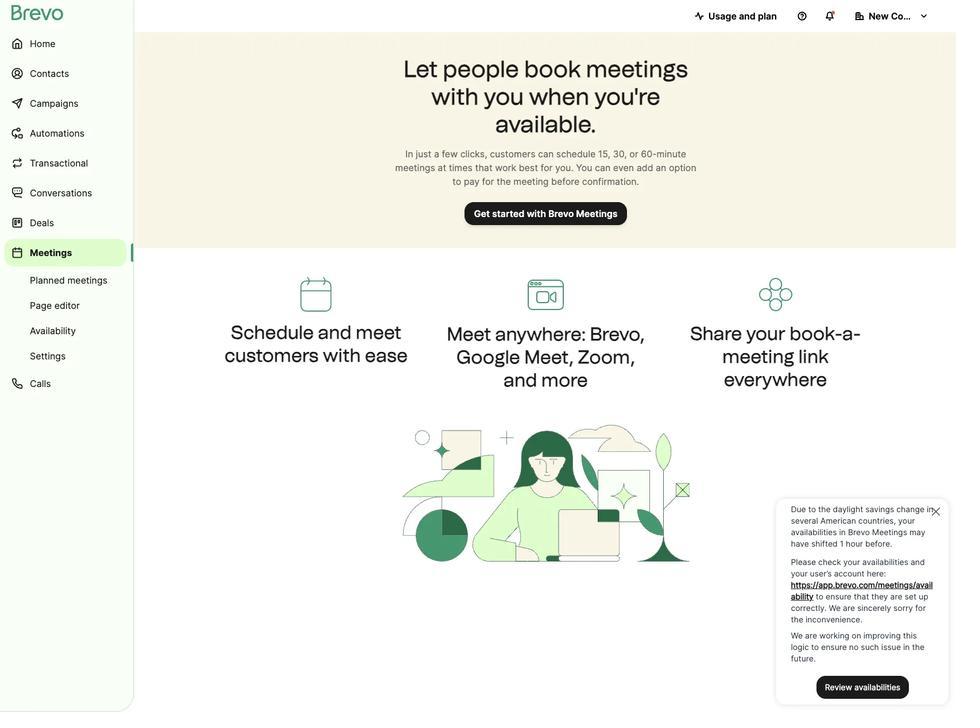 Task type: locate. For each thing, give the bounding box(es) containing it.
2 horizontal spatial meetings
[[586, 55, 688, 83]]

for left you.
[[541, 162, 553, 174]]

and for usage
[[739, 10, 756, 22]]

editor
[[54, 300, 80, 311]]

get started with brevo meetings button
[[465, 202, 627, 225]]

2 horizontal spatial with
[[527, 208, 546, 219]]

customers down schedule on the top left
[[225, 345, 319, 366]]

zoom,
[[578, 346, 635, 368]]

for down that
[[482, 176, 494, 187]]

0 vertical spatial meetings
[[586, 55, 688, 83]]

0 vertical spatial for
[[541, 162, 553, 174]]

with inside get started with brevo meetings button
[[527, 208, 546, 219]]

best
[[519, 162, 538, 174]]

page editor link
[[5, 294, 126, 317]]

can down 15,
[[595, 162, 611, 174]]

people
[[443, 55, 519, 83]]

work
[[495, 162, 517, 174]]

meeting down your
[[723, 346, 795, 368]]

meetings up the planned
[[30, 247, 72, 259]]

even
[[614, 162, 634, 174]]

new company button
[[846, 5, 938, 28]]

1 horizontal spatial customers
[[490, 148, 536, 160]]

1 horizontal spatial and
[[504, 369, 538, 391]]

1 vertical spatial and
[[318, 322, 352, 343]]

1 vertical spatial can
[[595, 162, 611, 174]]

meet
[[447, 323, 491, 345]]

book
[[525, 55, 581, 83]]

customers inside in just a few clicks, customers can schedule 15, 30, or 60-minute meetings at times that work best for you. you can even add an option to pay for the meeting before confirmation.
[[490, 148, 536, 160]]

0 vertical spatial meeting
[[514, 176, 549, 187]]

share your book-a- meeting link everywhere
[[691, 323, 861, 391]]

0 vertical spatial and
[[739, 10, 756, 22]]

few
[[442, 148, 458, 160]]

0 horizontal spatial meetings
[[30, 247, 72, 259]]

and for schedule
[[318, 322, 352, 343]]

1 horizontal spatial meetings
[[395, 162, 435, 174]]

meetings inside in just a few clicks, customers can schedule 15, 30, or 60-minute meetings at times that work best for you. you can even add an option to pay for the meeting before confirmation.
[[395, 162, 435, 174]]

usage
[[709, 10, 737, 22]]

automations
[[30, 128, 85, 139]]

you
[[484, 83, 524, 110]]

0 horizontal spatial and
[[318, 322, 352, 343]]

just
[[416, 148, 432, 160]]

and left plan
[[739, 10, 756, 22]]

0 horizontal spatial with
[[323, 345, 361, 366]]

with inside schedule and meet customers with ease
[[323, 345, 361, 366]]

with inside let people book meetings with you when you're available.
[[432, 83, 479, 110]]

availability link
[[5, 319, 126, 342]]

in just a few clicks, customers can schedule 15, 30, or 60-minute meetings at times that work best for you. you can even add an option to pay for the meeting before confirmation.
[[395, 148, 697, 187]]

with down meet at top left
[[323, 345, 361, 366]]

share
[[691, 323, 743, 345]]

availability
[[30, 325, 76, 337]]

ease
[[365, 345, 408, 366]]

and
[[739, 10, 756, 22], [318, 322, 352, 343], [504, 369, 538, 391]]

0 horizontal spatial can
[[538, 148, 554, 160]]

schedule and meet customers with ease
[[225, 322, 408, 366]]

can
[[538, 148, 554, 160], [595, 162, 611, 174]]

meeting down best
[[514, 176, 549, 187]]

deals
[[30, 217, 54, 229]]

meeting inside in just a few clicks, customers can schedule 15, 30, or 60-minute meetings at times that work best for you. you can even add an option to pay for the meeting before confirmation.
[[514, 176, 549, 187]]

2 vertical spatial meetings
[[67, 275, 108, 286]]

and inside schedule and meet customers with ease
[[318, 322, 352, 343]]

meetings
[[586, 55, 688, 83], [395, 162, 435, 174], [67, 275, 108, 286]]

settings link
[[5, 345, 126, 368]]

transactional
[[30, 157, 88, 169]]

and down meet,
[[504, 369, 538, 391]]

a-
[[843, 323, 861, 345]]

can up best
[[538, 148, 554, 160]]

with
[[432, 83, 479, 110], [527, 208, 546, 219], [323, 345, 361, 366]]

pay
[[464, 176, 480, 187]]

2 vertical spatial and
[[504, 369, 538, 391]]

meetings inside "link"
[[67, 275, 108, 286]]

meeting
[[514, 176, 549, 187], [723, 346, 795, 368]]

1 vertical spatial meetings
[[395, 162, 435, 174]]

link
[[799, 346, 829, 368]]

your
[[747, 323, 786, 345]]

get started with brevo meetings
[[474, 208, 618, 219]]

15,
[[599, 148, 611, 160]]

0 horizontal spatial for
[[482, 176, 494, 187]]

in
[[406, 148, 413, 160]]

and left meet at top left
[[318, 322, 352, 343]]

0 vertical spatial with
[[432, 83, 479, 110]]

calls
[[30, 378, 51, 390]]

1 horizontal spatial can
[[595, 162, 611, 174]]

and inside button
[[739, 10, 756, 22]]

1 vertical spatial with
[[527, 208, 546, 219]]

1 horizontal spatial for
[[541, 162, 553, 174]]

1 horizontal spatial with
[[432, 83, 479, 110]]

schedule
[[557, 148, 596, 160]]

everywhere
[[724, 369, 828, 391]]

1 vertical spatial meeting
[[723, 346, 795, 368]]

meetings down confirmation.
[[577, 208, 618, 219]]

1 vertical spatial customers
[[225, 345, 319, 366]]

schedule
[[231, 322, 314, 343]]

2 vertical spatial with
[[323, 345, 361, 366]]

deals link
[[5, 209, 126, 237]]

for
[[541, 162, 553, 174], [482, 176, 494, 187]]

book-
[[790, 323, 843, 345]]

that
[[475, 162, 493, 174]]

0 vertical spatial meetings
[[577, 208, 618, 219]]

0 horizontal spatial meeting
[[514, 176, 549, 187]]

2 horizontal spatial and
[[739, 10, 756, 22]]

with left the brevo
[[527, 208, 546, 219]]

transactional link
[[5, 149, 126, 177]]

customers up work
[[490, 148, 536, 160]]

contacts
[[30, 68, 69, 79]]

planned meetings
[[30, 275, 108, 286]]

meet,
[[525, 346, 574, 368]]

customers
[[490, 148, 536, 160], [225, 345, 319, 366]]

0 horizontal spatial customers
[[225, 345, 319, 366]]

0 vertical spatial customers
[[490, 148, 536, 160]]

meetings inside button
[[577, 208, 618, 219]]

with left you
[[432, 83, 479, 110]]

1 horizontal spatial meeting
[[723, 346, 795, 368]]

meetings
[[577, 208, 618, 219], [30, 247, 72, 259]]

you.
[[556, 162, 574, 174]]

1 vertical spatial meetings
[[30, 247, 72, 259]]

0 horizontal spatial meetings
[[67, 275, 108, 286]]

minute
[[657, 148, 687, 160]]

1 horizontal spatial meetings
[[577, 208, 618, 219]]



Task type: vqa. For each thing, say whether or not it's contained in the screenshot.
SETTINGS
yes



Task type: describe. For each thing, give the bounding box(es) containing it.
to
[[453, 176, 462, 187]]

brevo
[[549, 208, 574, 219]]

brevo,
[[590, 323, 645, 345]]

60-
[[641, 148, 657, 160]]

contacts link
[[5, 60, 126, 87]]

customers inside schedule and meet customers with ease
[[225, 345, 319, 366]]

page editor
[[30, 300, 80, 311]]

meet
[[356, 322, 402, 343]]

when
[[529, 83, 590, 110]]

a
[[434, 148, 440, 160]]

campaigns
[[30, 98, 79, 109]]

with for schedule and meet customers with ease
[[323, 345, 361, 366]]

clicks,
[[461, 148, 488, 160]]

the
[[497, 176, 511, 187]]

home link
[[5, 30, 126, 57]]

at
[[438, 162, 447, 174]]

option
[[669, 162, 697, 174]]

calls link
[[5, 370, 126, 398]]

and inside meet anywhere: brevo, google meet, zoom, and more
[[504, 369, 538, 391]]

company
[[892, 10, 934, 22]]

conversations link
[[5, 179, 126, 207]]

confirmation.
[[582, 176, 640, 187]]

meet anywhere: brevo, google meet, zoom, and more
[[447, 323, 645, 391]]

meetings link
[[5, 239, 126, 267]]

with for let people book meetings with you when you're available.
[[432, 83, 479, 110]]

an
[[656, 162, 667, 174]]

new
[[869, 10, 889, 22]]

more
[[542, 369, 588, 391]]

let
[[404, 55, 438, 83]]

0 vertical spatial can
[[538, 148, 554, 160]]

conversations
[[30, 187, 92, 199]]

you
[[576, 162, 593, 174]]

or
[[630, 148, 639, 160]]

planned
[[30, 275, 65, 286]]

campaigns link
[[5, 90, 126, 117]]

page
[[30, 300, 52, 311]]

settings
[[30, 351, 66, 362]]

available.
[[496, 110, 597, 138]]

get
[[474, 208, 490, 219]]

new company
[[869, 10, 934, 22]]

1 vertical spatial for
[[482, 176, 494, 187]]

anywhere:
[[496, 323, 586, 345]]

you're
[[595, 83, 661, 110]]

home
[[30, 38, 56, 49]]

planned meetings link
[[5, 269, 126, 292]]

let people book meetings with you when you're available.
[[404, 55, 688, 138]]

before
[[552, 176, 580, 187]]

meeting inside share your book-a- meeting link everywhere
[[723, 346, 795, 368]]

usage and plan
[[709, 10, 777, 22]]

plan
[[758, 10, 777, 22]]

30,
[[613, 148, 627, 160]]

meetings inside let people book meetings with you when you're available.
[[586, 55, 688, 83]]

google
[[457, 346, 521, 368]]

usage and plan button
[[686, 5, 787, 28]]

started
[[492, 208, 525, 219]]

add
[[637, 162, 654, 174]]

automations link
[[5, 120, 126, 147]]

times
[[449, 162, 473, 174]]



